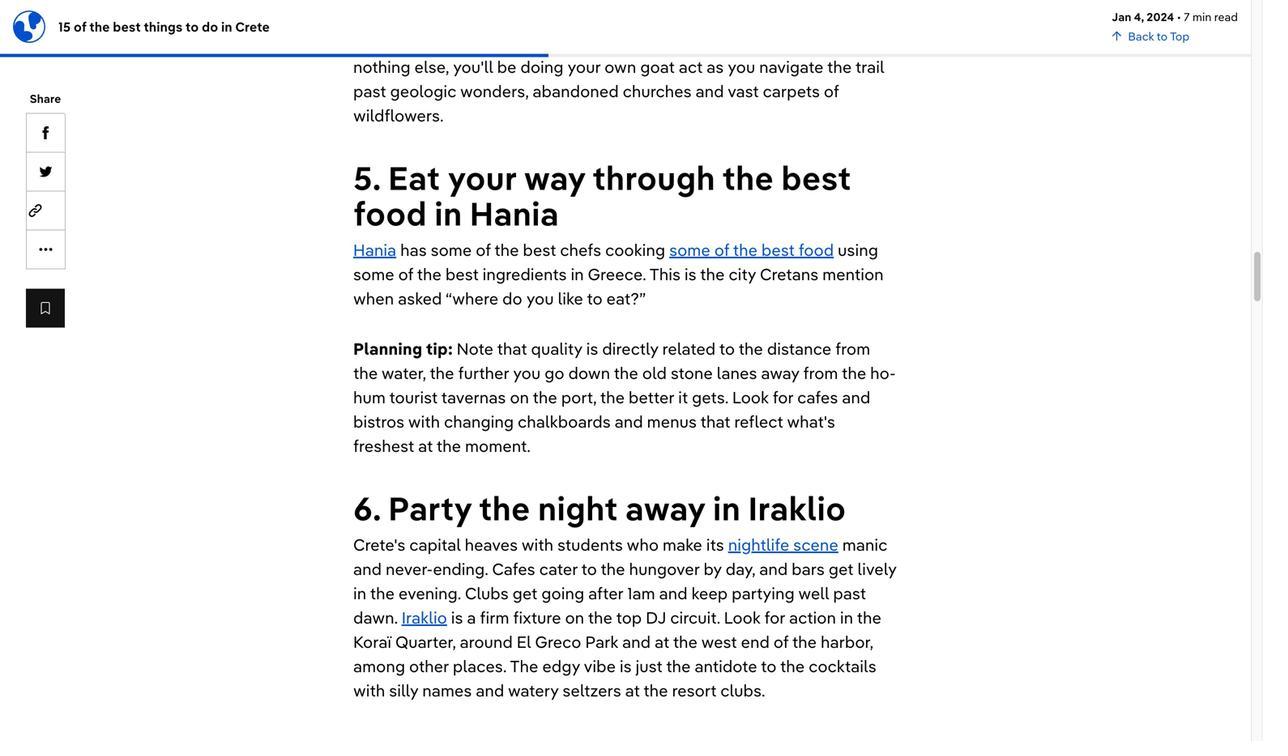 Task type: locate. For each thing, give the bounding box(es) containing it.
iraklio up nightlife scene link
[[748, 488, 846, 529]]

1 horizontal spatial food
[[799, 240, 834, 260]]

you left go
[[513, 363, 541, 383]]

get right bars
[[829, 559, 854, 580]]

0 vertical spatial do
[[202, 18, 218, 35]]

1 horizontal spatial your
[[568, 56, 601, 77]]

that down gets.
[[700, 411, 730, 432]]

crete's capital heaves with students who make its nightlife scene
[[353, 535, 839, 555]]

hania up ingredients
[[470, 193, 559, 234]]

in inside manic and never-ending. cafes cater to the hungover by day, and bars get lively in the evening. clubs get going after 1am and keep partying well past dawn.
[[353, 583, 366, 604]]

iraklio up quarter,
[[402, 607, 447, 628]]

with down "tourist"
[[408, 411, 440, 432]]

at down just on the bottom
[[625, 680, 640, 701]]

get
[[829, 559, 854, 580], [513, 583, 538, 604]]

0 vertical spatial a
[[391, 32, 400, 53]]

0 horizontal spatial get
[[513, 583, 538, 604]]

0 horizontal spatial that
[[497, 338, 527, 359]]

0 horizontal spatial your
[[448, 157, 517, 198]]

to left top in the top right of the page
[[1157, 29, 1168, 43]]

to inside button
[[1157, 29, 1168, 43]]

1 vertical spatial that
[[700, 411, 730, 432]]

of up city
[[714, 240, 729, 260]]

6.
[[353, 488, 381, 529]]

to down the end
[[761, 656, 777, 677]]

is up down
[[586, 338, 598, 359]]

at inside note that quality is directly related to the distance from the water, the further you go down the old stone lanes away from the ho- hum tourist tavernas on the port, the better it gets. look for cafes and bistros with changing chalkboards and menus that reflect what's freshest at the moment.
[[418, 436, 433, 456]]

and down top
[[622, 632, 651, 652]]

for up reflect
[[773, 387, 794, 408]]

to right like in the left top of the page
[[587, 288, 603, 309]]

0 vertical spatial from
[[836, 338, 870, 359]]

1 horizontal spatial at
[[625, 680, 640, 701]]

that right the note
[[497, 338, 527, 359]]

your inside 5. eat your way through the best food in hania
[[448, 157, 517, 198]]

and down places.
[[476, 680, 504, 701]]

some of the best food link
[[669, 240, 834, 260]]

own
[[605, 56, 636, 77]]

0 horizontal spatial at
[[418, 436, 433, 456]]

you'll up the wonders, on the left of the page
[[453, 56, 493, 77]]

0 vertical spatial look
[[732, 387, 769, 408]]

0 vertical spatial at
[[418, 436, 433, 456]]

down
[[568, 363, 610, 383]]

past inside . if you're really lucky, you'll spot a kri-kri, the ever-more-rare goat species native to crete. but if nothing else, you'll be doing your own goat act as you navigate the trail past geologic wonders, abandoned churches and vast carpets of wildflowers.
[[353, 81, 386, 101]]

circuit.
[[670, 607, 720, 628]]

harbor,
[[821, 632, 873, 652]]

bars
[[792, 559, 825, 580]]

top
[[616, 607, 642, 628]]

chefs
[[560, 240, 601, 260]]

directly
[[602, 338, 659, 359]]

1 horizontal spatial a
[[467, 607, 476, 628]]

to down 'students'
[[581, 559, 597, 580]]

you inside note that quality is directly related to the distance from the water, the further you go down the old stone lanes away from the ho- hum tourist tavernas on the port, the better it gets. look for cafes and bistros with changing chalkboards and menus that reflect what's freshest at the moment.
[[513, 363, 541, 383]]

hania left has
[[353, 240, 396, 260]]

wonders,
[[460, 81, 529, 101]]

is right this
[[685, 264, 697, 285]]

food inside 5. eat your way through the best food in hania
[[353, 193, 427, 234]]

5. eat your way through the best food in hania
[[353, 157, 851, 234]]

0 vertical spatial food
[[353, 193, 427, 234]]

moment.
[[465, 436, 531, 456]]

0 vertical spatial get
[[829, 559, 854, 580]]

hum
[[353, 387, 386, 408]]

the up harbor,
[[857, 607, 882, 628]]

0 horizontal spatial food
[[353, 193, 427, 234]]

0 vertical spatial you'll
[[834, 8, 875, 29]]

a left the kri-
[[391, 32, 400, 53]]

food up the hania link
[[353, 193, 427, 234]]

the left cocktails
[[780, 656, 805, 677]]

1 horizontal spatial goat
[[640, 56, 675, 77]]

the down tip:
[[430, 363, 454, 383]]

1am
[[627, 583, 655, 604]]

1 horizontal spatial past
[[833, 583, 866, 604]]

1 vertical spatial for
[[765, 607, 785, 628]]

port,
[[561, 387, 597, 408]]

2 horizontal spatial with
[[522, 535, 554, 555]]

past down the nothing
[[353, 81, 386, 101]]

its
[[706, 535, 724, 555]]

heaves
[[465, 535, 518, 555]]

gets.
[[692, 387, 728, 408]]

native
[[698, 32, 744, 53]]

0 vertical spatial you
[[728, 56, 755, 77]]

seltzers
[[563, 680, 621, 701]]

cafes
[[492, 559, 535, 580]]

of down has
[[398, 264, 413, 285]]

away up make
[[625, 488, 705, 529]]

you up vast
[[728, 56, 755, 77]]

to right things
[[185, 18, 199, 35]]

get down cafes
[[513, 583, 538, 604]]

1 vertical spatial a
[[467, 607, 476, 628]]

1 vertical spatial food
[[799, 240, 834, 260]]

to up lanes
[[719, 338, 735, 359]]

night
[[538, 488, 618, 529]]

on inside note that quality is directly related to the distance from the water, the further you go down the old stone lanes away from the ho- hum tourist tavernas on the port, the better it gets. look for cafes and bistros with changing chalkboards and menus that reflect what's freshest at the moment.
[[510, 387, 529, 408]]

is a firm fixture on the top dj circuit. look for action in the koraï quarter, around el greco park and at the west end of the harbor, among other places. the edgy vibe is just the antidote to the cocktails with silly names and watery seltzers at the resort clubs.
[[353, 607, 882, 701]]

at down dj
[[655, 632, 669, 652]]

planning tip:
[[353, 338, 457, 359]]

the right kri,
[[453, 32, 478, 53]]

0 horizontal spatial a
[[391, 32, 400, 53]]

and down as
[[696, 81, 724, 101]]

at
[[418, 436, 433, 456], [655, 632, 669, 652], [625, 680, 640, 701]]

some up when
[[353, 264, 394, 285]]

the up ingredients
[[494, 240, 519, 260]]

1 horizontal spatial that
[[700, 411, 730, 432]]

food up cretans
[[799, 240, 834, 260]]

hania
[[470, 193, 559, 234], [353, 240, 396, 260]]

2 vertical spatial at
[[625, 680, 640, 701]]

cafes
[[797, 387, 838, 408]]

1 horizontal spatial away
[[761, 363, 799, 383]]

cater
[[539, 559, 578, 580]]

link to homepage image
[[13, 10, 45, 43]]

clubs
[[465, 583, 509, 604]]

do inside using some of the best ingredients in greece. this is the city cretans mention when asked "where do you like to eat?"
[[502, 288, 522, 309]]

watery
[[508, 680, 559, 701]]

manic and never-ending. cafes cater to the hungover by day, and bars get lively in the evening. clubs get going after 1am and keep partying well past dawn.
[[353, 535, 897, 628]]

1 horizontal spatial get
[[829, 559, 854, 580]]

way
[[524, 157, 585, 198]]

the right port,
[[600, 387, 625, 408]]

1 vertical spatial away
[[625, 488, 705, 529]]

back to top button
[[1112, 25, 1190, 44]]

0 horizontal spatial past
[[353, 81, 386, 101]]

of right the end
[[774, 632, 789, 652]]

0 vertical spatial for
[[773, 387, 794, 408]]

look inside is a firm fixture on the top dj circuit. look for action in the koraï quarter, around el greco park and at the west end of the harbor, among other places. the edgy vibe is just the antidote to the cocktails with silly names and watery seltzers at the resort clubs.
[[724, 607, 761, 628]]

to
[[185, 18, 199, 35], [1157, 29, 1168, 43], [747, 32, 763, 53], [587, 288, 603, 309], [719, 338, 735, 359], [581, 559, 597, 580], [761, 656, 777, 677]]

1 vertical spatial past
[[833, 583, 866, 604]]

do down ingredients
[[502, 288, 522, 309]]

a left firm
[[467, 607, 476, 628]]

goat up the own
[[598, 32, 632, 53]]

you inside using some of the best ingredients in greece. this is the city cretans mention when asked "where do you like to eat?"
[[526, 288, 554, 309]]

2 vertical spatial with
[[353, 680, 385, 701]]

look up the end
[[724, 607, 761, 628]]

1 vertical spatial do
[[502, 288, 522, 309]]

2024
[[1147, 10, 1174, 24]]

for down partying
[[765, 607, 785, 628]]

do left the crete
[[202, 18, 218, 35]]

old
[[642, 363, 667, 383]]

to down really
[[747, 32, 763, 53]]

1 horizontal spatial with
[[408, 411, 440, 432]]

1 horizontal spatial on
[[565, 607, 584, 628]]

fixture
[[513, 607, 561, 628]]

past
[[353, 81, 386, 101], [833, 583, 866, 604]]

1 vertical spatial look
[[724, 607, 761, 628]]

6. party the night away in iraklio
[[353, 488, 846, 529]]

ingredients
[[483, 264, 567, 285]]

with down "among"
[[353, 680, 385, 701]]

chalkboards
[[518, 411, 611, 432]]

you down ingredients
[[526, 288, 554, 309]]

share
[[30, 92, 61, 106]]

a inside is a firm fixture on the top dj circuit. look for action in the koraï quarter, around el greco park and at the west end of the harbor, among other places. the edgy vibe is just the antidote to the cocktails with silly names and watery seltzers at the resort clubs.
[[467, 607, 476, 628]]

of right 15
[[74, 18, 86, 35]]

your right eat
[[448, 157, 517, 198]]

of inside using some of the best ingredients in greece. this is the city cretans mention when asked "where do you like to eat?"
[[398, 264, 413, 285]]

1 vertical spatial your
[[448, 157, 517, 198]]

trail
[[856, 56, 884, 77]]

in inside using some of the best ingredients in greece. this is the city cretans mention when asked "where do you like to eat?"
[[571, 264, 584, 285]]

with inside is a firm fixture on the top dj circuit. look for action in the koraï quarter, around el greco park and at the west end of the harbor, among other places. the edgy vibe is just the antidote to the cocktails with silly names and watery seltzers at the resort clubs.
[[353, 680, 385, 701]]

asked
[[398, 288, 442, 309]]

0 vertical spatial that
[[497, 338, 527, 359]]

to inside note that quality is directly related to the distance from the water, the further you go down the old stone lanes away from the ho- hum tourist tavernas on the port, the better it gets. look for cafes and bistros with changing chalkboards and menus that reflect what's freshest at the moment.
[[719, 338, 735, 359]]

your down rare
[[568, 56, 601, 77]]

quarter,
[[395, 632, 456, 652]]

0 horizontal spatial hania
[[353, 240, 396, 260]]

around
[[460, 632, 513, 652]]

you inside . if you're really lucky, you'll spot a kri-kri, the ever-more-rare goat species native to crete. but if nothing else, you'll be doing your own goat act as you navigate the trail past geologic wonders, abandoned churches and vast carpets of wildflowers.
[[728, 56, 755, 77]]

past right well
[[833, 583, 866, 604]]

0 horizontal spatial some
[[353, 264, 394, 285]]

0 horizontal spatial on
[[510, 387, 529, 408]]

min
[[1193, 10, 1212, 24]]

your inside . if you're really lucky, you'll spot a kri-kri, the ever-more-rare goat species native to crete. but if nothing else, you'll be doing your own goat act as you navigate the trail past geologic wonders, abandoned churches and vast carpets of wildflowers.
[[568, 56, 601, 77]]

more-
[[520, 32, 565, 53]]

nightlife scene link
[[728, 535, 839, 555]]

lucky,
[[788, 8, 830, 29]]

more options image
[[39, 243, 52, 256]]

some
[[431, 240, 472, 260], [669, 240, 710, 260], [353, 264, 394, 285]]

1 vertical spatial you
[[526, 288, 554, 309]]

the left city
[[700, 264, 725, 285]]

2 horizontal spatial at
[[655, 632, 669, 652]]

from up cafes
[[803, 363, 838, 383]]

just
[[636, 656, 663, 677]]

1 horizontal spatial do
[[502, 288, 522, 309]]

eat
[[388, 157, 440, 198]]

for inside note that quality is directly related to the distance from the water, the further you go down the old stone lanes away from the ho- hum tourist tavernas on the port, the better it gets. look for cafes and bistros with changing chalkboards and menus that reflect what's freshest at the moment.
[[773, 387, 794, 408]]

0 vertical spatial away
[[761, 363, 799, 383]]

1 vertical spatial you'll
[[453, 56, 493, 77]]

1 vertical spatial iraklio
[[402, 607, 447, 628]]

0 vertical spatial hania
[[470, 193, 559, 234]]

and down crete's
[[353, 559, 382, 580]]

on right the tavernas
[[510, 387, 529, 408]]

crete
[[235, 18, 270, 35]]

the down if
[[827, 56, 852, 77]]

0 vertical spatial your
[[568, 56, 601, 77]]

the up lanes
[[739, 338, 763, 359]]

you'll up if
[[834, 8, 875, 29]]

of inside is a firm fixture on the top dj circuit. look for action in the koraï quarter, around el greco park and at the west end of the harbor, among other places. the edgy vibe is just the antidote to the cocktails with silly names and watery seltzers at the resort clubs.
[[774, 632, 789, 652]]

by
[[704, 559, 722, 580]]

best
[[113, 18, 141, 35], [781, 157, 851, 198], [523, 240, 556, 260], [762, 240, 795, 260], [446, 264, 479, 285]]

of right 'carpets'
[[824, 81, 839, 101]]

with up cater
[[522, 535, 554, 555]]

act
[[679, 56, 703, 77]]

to inside is a firm fixture on the top dj circuit. look for action in the koraï quarter, around el greco park and at the west end of the harbor, among other places. the edgy vibe is just the antidote to the cocktails with silly names and watery seltzers at the resort clubs.
[[761, 656, 777, 677]]

as
[[707, 56, 724, 77]]

water,
[[382, 363, 426, 383]]

1 vertical spatial at
[[655, 632, 669, 652]]

0 vertical spatial past
[[353, 81, 386, 101]]

1 horizontal spatial iraklio
[[748, 488, 846, 529]]

0 horizontal spatial do
[[202, 18, 218, 35]]

0 horizontal spatial with
[[353, 680, 385, 701]]

some right has
[[431, 240, 472, 260]]

a inside . if you're really lucky, you'll spot a kri-kri, the ever-more-rare goat species native to crete. but if nothing else, you'll be doing your own goat act as you navigate the trail past geologic wonders, abandoned churches and vast carpets of wildflowers.
[[391, 32, 400, 53]]

0 vertical spatial goat
[[598, 32, 632, 53]]

stone
[[671, 363, 713, 383]]

2 vertical spatial you
[[513, 363, 541, 383]]

to inside . if you're really lucky, you'll spot a kri-kri, the ever-more-rare goat species native to crete. but if nothing else, you'll be doing your own goat act as you navigate the trail past geologic wonders, abandoned churches and vast carpets of wildflowers.
[[747, 32, 763, 53]]

your
[[568, 56, 601, 77], [448, 157, 517, 198]]

0 horizontal spatial iraklio
[[402, 607, 447, 628]]

the
[[510, 656, 538, 677]]

do
[[202, 18, 218, 35], [502, 288, 522, 309]]

hania has some of the best chefs cooking some of the best food
[[353, 240, 834, 260]]

well
[[798, 583, 829, 604]]

make
[[663, 535, 702, 555]]

food
[[353, 193, 427, 234], [799, 240, 834, 260]]

at right freshest
[[418, 436, 433, 456]]

1 vertical spatial on
[[565, 607, 584, 628]]

1 vertical spatial from
[[803, 363, 838, 383]]

1 vertical spatial get
[[513, 583, 538, 604]]

from right distance
[[836, 338, 870, 359]]

goat up churches
[[640, 56, 675, 77]]

1 horizontal spatial hania
[[470, 193, 559, 234]]

resort
[[672, 680, 717, 701]]

away down distance
[[761, 363, 799, 383]]

0 vertical spatial on
[[510, 387, 529, 408]]

the up some of the best food link on the top of page
[[722, 157, 774, 198]]

•
[[1177, 10, 1181, 24]]

vast
[[728, 81, 759, 101]]

you'll
[[834, 8, 875, 29], [453, 56, 493, 77]]

of inside . if you're really lucky, you'll spot a kri-kri, the ever-more-rare goat species native to crete. but if nothing else, you'll be doing your own goat act as you navigate the trail past geologic wonders, abandoned churches and vast carpets of wildflowers.
[[824, 81, 839, 101]]

look up reflect
[[732, 387, 769, 408]]

be
[[497, 56, 517, 77]]

on down 'going'
[[565, 607, 584, 628]]

0 vertical spatial with
[[408, 411, 440, 432]]

nightlife
[[728, 535, 789, 555]]

is inside using some of the best ingredients in greece. this is the city cretans mention when asked "where do you like to eat?"
[[685, 264, 697, 285]]

some up this
[[669, 240, 710, 260]]

rare
[[565, 32, 594, 53]]



Task type: describe. For each thing, give the bounding box(es) containing it.
park
[[585, 632, 618, 652]]

if
[[845, 32, 855, 53]]

evening.
[[399, 583, 461, 604]]

really
[[743, 8, 784, 29]]

end
[[741, 632, 770, 652]]

firm
[[480, 607, 509, 628]]

the up park
[[588, 607, 613, 628]]

away inside note that quality is directly related to the distance from the water, the further you go down the old stone lanes away from the ho- hum tourist tavernas on the port, the better it gets. look for cafes and bistros with changing chalkboards and menus that reflect what's freshest at the moment.
[[761, 363, 799, 383]]

hungover
[[629, 559, 700, 580]]

the down go
[[533, 387, 557, 408]]

share to twitter image
[[39, 165, 52, 178]]

iraklio link
[[402, 607, 447, 628]]

is left just on the bottom
[[620, 656, 632, 677]]

0 horizontal spatial away
[[625, 488, 705, 529]]

crete.
[[767, 32, 811, 53]]

clubs.
[[721, 680, 765, 701]]

geologic
[[390, 81, 456, 101]]

the down action on the bottom right of the page
[[792, 632, 817, 652]]

and down hungover
[[659, 583, 688, 604]]

in inside 5. eat your way through the best food in hania
[[434, 193, 462, 234]]

places.
[[453, 656, 506, 677]]

bistros
[[353, 411, 404, 432]]

hania link
[[353, 240, 396, 260]]

back
[[1128, 29, 1154, 43]]

the up "resort"
[[666, 656, 691, 677]]

0 vertical spatial iraklio
[[748, 488, 846, 529]]

through
[[592, 157, 715, 198]]

eat?"
[[607, 288, 646, 309]]

abandoned
[[533, 81, 619, 101]]

dawn.
[[353, 607, 398, 628]]

carpets
[[763, 81, 820, 101]]

is inside note that quality is directly related to the distance from the water, the further you go down the old stone lanes away from the ho- hum tourist tavernas on the port, the better it gets. look for cafes and bistros with changing chalkboards and menus that reflect what's freshest at the moment.
[[586, 338, 598, 359]]

with inside note that quality is directly related to the distance from the water, the further you go down the old stone lanes away from the ho- hum tourist tavernas on the port, the better it gets. look for cafes and bistros with changing chalkboards and menus that reflect what's freshest at the moment.
[[408, 411, 440, 432]]

1 horizontal spatial some
[[431, 240, 472, 260]]

has
[[400, 240, 427, 260]]

.
[[672, 8, 676, 29]]

the up asked
[[417, 264, 442, 285]]

day,
[[726, 559, 755, 580]]

navigate
[[759, 56, 824, 77]]

hania inside 5. eat your way through the best food in hania
[[470, 193, 559, 234]]

antidote
[[695, 656, 757, 677]]

things
[[144, 18, 183, 35]]

ho-
[[870, 363, 896, 383]]

better
[[629, 387, 674, 408]]

1 horizontal spatial you'll
[[834, 8, 875, 29]]

some inside using some of the best ingredients in greece. this is the city cretans mention when asked "where do you like to eat?"
[[353, 264, 394, 285]]

of up ingredients
[[476, 240, 491, 260]]

silly
[[389, 680, 418, 701]]

el
[[517, 632, 531, 652]]

lively
[[858, 559, 897, 580]]

when
[[353, 288, 394, 309]]

1 vertical spatial hania
[[353, 240, 396, 260]]

and down better
[[615, 411, 643, 432]]

churches
[[623, 81, 692, 101]]

menus
[[647, 411, 697, 432]]

the inside 5. eat your way through the best food in hania
[[722, 157, 774, 198]]

0 horizontal spatial you'll
[[453, 56, 493, 77]]

the down changing
[[437, 436, 461, 456]]

like
[[558, 288, 583, 309]]

in inside is a firm fixture on the top dj circuit. look for action in the koraï quarter, around el greco park and at the west end of the harbor, among other places. the edgy vibe is just the antidote to the cocktails with silly names and watery seltzers at the resort clubs.
[[840, 607, 853, 628]]

the up heaves
[[479, 488, 530, 529]]

the up hum
[[353, 363, 378, 383]]

planning
[[353, 338, 422, 359]]

and inside . if you're really lucky, you'll spot a kri-kri, the ever-more-rare goat species native to crete. but if nothing else, you'll be doing your own goat act as you navigate the trail past geologic wonders, abandoned churches and vast carpets of wildflowers.
[[696, 81, 724, 101]]

related
[[662, 338, 716, 359]]

top
[[1170, 29, 1190, 43]]

for inside is a firm fixture on the top dj circuit. look for action in the koraï quarter, around el greco park and at the west end of the harbor, among other places. the edgy vibe is just the antidote to the cocktails with silly names and watery seltzers at the resort clubs.
[[765, 607, 785, 628]]

on inside is a firm fixture on the top dj circuit. look for action in the koraï quarter, around el greco park and at the west end of the harbor, among other places. the edgy vibe is just the antidote to the cocktails with silly names and watery seltzers at the resort clubs.
[[565, 607, 584, 628]]

15
[[58, 18, 71, 35]]

15 of the best things to do in crete
[[58, 18, 270, 35]]

capital
[[409, 535, 461, 555]]

after
[[588, 583, 623, 604]]

crete's
[[353, 535, 405, 555]]

other
[[409, 656, 449, 677]]

to inside using some of the best ingredients in greece. this is the city cretans mention when asked "where do you like to eat?"
[[587, 288, 603, 309]]

spot
[[353, 32, 387, 53]]

is right the iraklio link
[[451, 607, 463, 628]]

note that quality is directly related to the distance from the water, the further you go down the old stone lanes away from the ho- hum tourist tavernas on the port, the better it gets. look for cafes and bistros with changing chalkboards and menus that reflect what's freshest at the moment.
[[353, 338, 896, 456]]

freshest
[[353, 436, 414, 456]]

the up city
[[733, 240, 758, 260]]

students
[[557, 535, 623, 555]]

the down just on the bottom
[[644, 680, 668, 701]]

"where
[[446, 288, 498, 309]]

. if you're really lucky, you'll spot a kri-kri, the ever-more-rare goat species native to crete. but if nothing else, you'll be doing your own goat act as you navigate the trail past geologic wonders, abandoned churches and vast carpets of wildflowers.
[[353, 8, 884, 126]]

to inside manic and never-ending. cafes cater to the hungover by day, and bars get lively in the evening. clubs get going after 1am and keep partying well past dawn.
[[581, 559, 597, 580]]

best inside using some of the best ingredients in greece. this is the city cretans mention when asked "where do you like to eat?"
[[446, 264, 479, 285]]

0 horizontal spatial goat
[[598, 32, 632, 53]]

who
[[627, 535, 659, 555]]

the down "directly"
[[614, 363, 638, 383]]

reflect
[[734, 411, 783, 432]]

and down nightlife scene link
[[759, 559, 788, 580]]

jan
[[1112, 10, 1132, 24]]

the up after
[[601, 559, 625, 580]]

the right 15
[[89, 18, 110, 35]]

look inside note that quality is directly related to the distance from the water, the further you go down the old stone lanes away from the ho- hum tourist tavernas on the port, the better it gets. look for cafes and bistros with changing chalkboards and menus that reflect what's freshest at the moment.
[[732, 387, 769, 408]]

kri-
[[404, 32, 428, 53]]

it
[[678, 387, 688, 408]]

doing
[[521, 56, 564, 77]]

1 vertical spatial goat
[[640, 56, 675, 77]]

cooking
[[605, 240, 665, 260]]

tip:
[[426, 338, 453, 359]]

names
[[422, 680, 472, 701]]

the down circuit.
[[673, 632, 698, 652]]

partying
[[732, 583, 795, 604]]

go
[[545, 363, 564, 383]]

city
[[729, 264, 756, 285]]

further
[[458, 363, 509, 383]]

the left ho-
[[842, 363, 866, 383]]

distance
[[767, 338, 832, 359]]

past inside manic and never-ending. cafes cater to the hungover by day, and bars get lively in the evening. clubs get going after 1am and keep partying well past dawn.
[[833, 583, 866, 604]]

edgy
[[542, 656, 580, 677]]

greece.
[[588, 264, 646, 285]]

party
[[388, 488, 472, 529]]

and down ho-
[[842, 387, 871, 408]]

lanes
[[717, 363, 757, 383]]

mention
[[823, 264, 884, 285]]

back to top
[[1128, 29, 1190, 43]]

1 vertical spatial with
[[522, 535, 554, 555]]

best inside 5. eat your way through the best food in hania
[[781, 157, 851, 198]]

else,
[[414, 56, 449, 77]]

2 horizontal spatial some
[[669, 240, 710, 260]]

ever-
[[482, 32, 520, 53]]

you're
[[693, 8, 739, 29]]

share to facebook image
[[39, 126, 52, 139]]

the up dawn. at the bottom of the page
[[370, 583, 395, 604]]



Task type: vqa. For each thing, say whether or not it's contained in the screenshot.
unspoken
no



